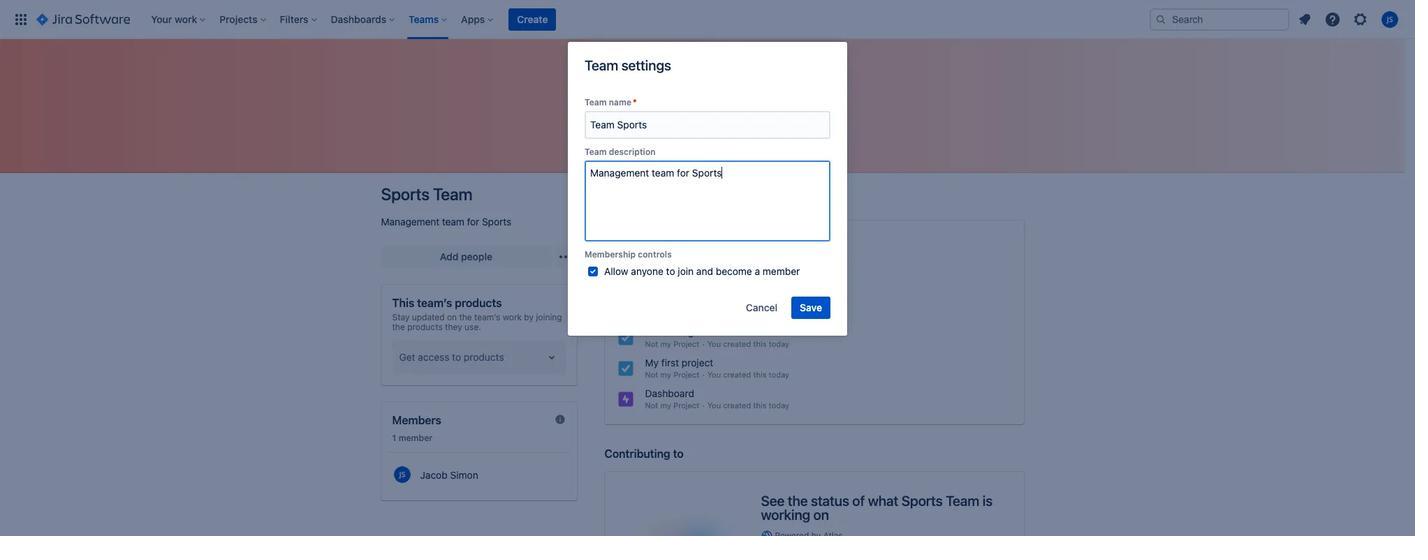 Task type: vqa. For each thing, say whether or not it's contained in the screenshot.
Team description TEXT FIELD
yes



Task type: locate. For each thing, give the bounding box(es) containing it.
not my project down "writing"
[[645, 247, 699, 256]]

2 today from the top
[[769, 278, 789, 287]]

sports
[[381, 184, 429, 204], [482, 216, 511, 228], [902, 493, 943, 509]]

project down my first project
[[673, 370, 699, 379]]

team left description
[[585, 147, 607, 157]]

0 horizontal spatial the
[[392, 322, 405, 332]]

0 horizontal spatial sports
[[381, 184, 429, 204]]

2 not from the top
[[645, 278, 658, 287]]

anyone
[[631, 265, 663, 277]]

products left they
[[407, 322, 443, 332]]

membership controls allow anyone to join and become a member
[[585, 249, 800, 277]]

on left use.
[[447, 312, 457, 323]]

create
[[517, 13, 548, 25]]

3 today from the top
[[769, 309, 789, 318]]

not my project down something
[[645, 339, 699, 349]]

join
[[678, 265, 694, 277]]

5 not my project from the top
[[645, 401, 699, 410]]

products up use.
[[455, 297, 502, 309]]

not up my
[[645, 339, 658, 349]]

team left the is
[[946, 493, 979, 509]]

4 today from the top
[[769, 339, 789, 349]]

sports right the what
[[902, 493, 943, 509]]

you created this today for my first project
[[707, 370, 789, 379]]

you for something
[[707, 339, 721, 349]]

management
[[381, 216, 439, 228]]

of
[[852, 493, 865, 509]]

3 you from the top
[[707, 309, 721, 318]]

you
[[707, 247, 721, 256], [707, 278, 721, 287], [707, 309, 721, 318], [707, 339, 721, 349], [707, 370, 721, 379], [707, 401, 721, 410]]

today
[[769, 247, 789, 256], [769, 278, 789, 287], [769, 309, 789, 318], [769, 339, 789, 349], [769, 370, 789, 379], [769, 401, 789, 410]]

2 you from the top
[[707, 278, 721, 287]]

not down "writing"
[[645, 247, 658, 256]]

5 you from the top
[[707, 370, 721, 379]]

project for dashboard
[[673, 401, 699, 410]]

project
[[682, 357, 713, 369]]

today inside you created this today link
[[769, 309, 789, 318]]

4 created from the top
[[723, 339, 751, 349]]

this
[[753, 247, 767, 256], [753, 278, 767, 287], [753, 309, 767, 318], [753, 339, 767, 349], [753, 370, 767, 379], [753, 401, 767, 410]]

name
[[609, 97, 631, 108]]

the down this
[[392, 322, 405, 332]]

add
[[440, 251, 458, 263]]

3 my from the top
[[660, 339, 671, 349]]

5 this from the top
[[753, 370, 767, 379]]

the right updated
[[459, 312, 472, 323]]

0 vertical spatial member
[[763, 265, 800, 277]]

member
[[763, 265, 800, 277], [399, 433, 432, 443]]

on right "working"
[[813, 507, 829, 523]]

today for something
[[769, 339, 789, 349]]

6 created from the top
[[723, 401, 751, 410]]

and
[[696, 265, 713, 277]]

created
[[723, 247, 751, 256], [723, 278, 751, 287], [723, 309, 751, 318], [723, 339, 751, 349], [723, 370, 751, 379], [723, 401, 751, 410]]

work
[[503, 312, 522, 323]]

team's
[[417, 297, 452, 309], [474, 312, 500, 323]]

6 this from the top
[[753, 401, 767, 410]]

1 not my project from the top
[[645, 247, 699, 256]]

not down my
[[645, 370, 658, 379]]

4 not from the top
[[645, 370, 658, 379]]

2 project from the top
[[673, 278, 699, 287]]

0 horizontal spatial products
[[407, 322, 443, 332]]

1 my from the top
[[660, 247, 671, 256]]

5 today from the top
[[769, 370, 789, 379]]

to inside the membership controls allow anyone to join and become a member
[[666, 265, 675, 277]]

team left name
[[585, 97, 607, 108]]

not my project for dashboard
[[645, 401, 699, 410]]

my
[[660, 247, 671, 256], [660, 278, 671, 287], [660, 339, 671, 349], [660, 370, 671, 379], [660, 401, 671, 410]]

team settings dialog
[[568, 42, 847, 336]]

1 this from the top
[[753, 247, 767, 256]]

stay
[[392, 312, 410, 323]]

3 project from the top
[[673, 339, 699, 349]]

4 project from the top
[[673, 370, 699, 379]]

2 you created this today from the top
[[707, 278, 789, 287]]

1 horizontal spatial member
[[763, 265, 800, 277]]

today for dashboard
[[769, 401, 789, 410]]

not my project down 'join'
[[645, 278, 699, 287]]

save
[[800, 302, 822, 314]]

4 you created this today from the top
[[707, 339, 789, 349]]

to left 'join'
[[666, 265, 675, 277]]

1 you from the top
[[707, 247, 721, 256]]

5 project from the top
[[673, 401, 699, 410]]

1 horizontal spatial products
[[455, 297, 502, 309]]

2 my from the top
[[660, 278, 671, 287]]

this for something
[[753, 339, 767, 349]]

you created this today for something
[[707, 339, 789, 349]]

my for writing
[[660, 247, 671, 256]]

6 today from the top
[[769, 401, 789, 410]]

not for something
[[645, 339, 658, 349]]

controls
[[638, 249, 672, 260]]

1 today from the top
[[769, 247, 789, 256]]

people
[[461, 251, 492, 263]]

add people button
[[381, 246, 551, 268]]

0 vertical spatial sports
[[381, 184, 429, 204]]

on
[[447, 312, 457, 323], [813, 507, 829, 523]]

2 vertical spatial sports
[[902, 493, 943, 509]]

management team for sports
[[381, 216, 511, 228]]

updated
[[412, 312, 445, 323]]

add people
[[440, 251, 492, 263]]

you created this today for writing
[[707, 247, 789, 256]]

see
[[761, 493, 785, 509]]

team
[[442, 216, 464, 228]]

not down anyone
[[645, 278, 658, 287]]

my down the script
[[660, 278, 671, 287]]

jira software image
[[36, 11, 130, 28], [36, 11, 130, 28]]

member down 'members'
[[399, 433, 432, 443]]

1 horizontal spatial team's
[[474, 312, 500, 323]]

0 horizontal spatial on
[[447, 312, 457, 323]]

1 vertical spatial sports
[[482, 216, 511, 228]]

not down the dashboard
[[645, 401, 658, 410]]

0 horizontal spatial team's
[[417, 297, 452, 309]]

team name *
[[585, 97, 637, 108]]

this
[[392, 297, 414, 309]]

my down the first
[[660, 370, 671, 379]]

not my project
[[645, 247, 699, 256], [645, 278, 699, 287], [645, 339, 699, 349], [645, 370, 699, 379], [645, 401, 699, 410]]

sports up management
[[381, 184, 429, 204]]

my down something
[[660, 339, 671, 349]]

1 vertical spatial member
[[399, 433, 432, 443]]

my down "writing"
[[660, 247, 671, 256]]

1 not from the top
[[645, 247, 658, 256]]

1 vertical spatial on
[[813, 507, 829, 523]]

to right contributing
[[673, 448, 684, 460]]

create button
[[509, 8, 556, 30]]

team's up updated
[[417, 297, 452, 309]]

project for my first project
[[673, 370, 699, 379]]

writing
[[645, 234, 677, 246]]

the
[[459, 312, 472, 323], [392, 322, 405, 332], [788, 493, 808, 509]]

create banner
[[0, 0, 1415, 39]]

team up team name *
[[585, 57, 618, 73]]

save button
[[791, 297, 830, 319]]

project up my first project
[[673, 339, 699, 349]]

you for script
[[707, 278, 721, 287]]

0 vertical spatial on
[[447, 312, 457, 323]]

team for team settings
[[585, 57, 618, 73]]

4 you from the top
[[707, 339, 721, 349]]

not my project down the dashboard
[[645, 401, 699, 410]]

1 horizontal spatial on
[[813, 507, 829, 523]]

0 vertical spatial to
[[666, 265, 675, 277]]

the inside the see the status of what sports team is working on
[[788, 493, 808, 509]]

project for script
[[673, 278, 699, 287]]

not my project for my first project
[[645, 370, 699, 379]]

team
[[585, 57, 618, 73], [585, 97, 607, 108], [585, 147, 607, 157], [433, 184, 472, 204], [946, 493, 979, 509]]

products
[[455, 297, 502, 309], [407, 322, 443, 332]]

not
[[645, 247, 658, 256], [645, 278, 658, 287], [645, 339, 658, 349], [645, 370, 658, 379], [645, 401, 658, 410]]

this for dashboard
[[753, 401, 767, 410]]

2 this from the top
[[753, 278, 767, 287]]

5 my from the top
[[660, 401, 671, 410]]

0 horizontal spatial member
[[399, 433, 432, 443]]

member right a
[[763, 265, 800, 277]]

1 member
[[392, 433, 432, 443]]

5 created from the top
[[723, 370, 751, 379]]

5 you created this today from the top
[[707, 370, 789, 379]]

1 created from the top
[[723, 247, 751, 256]]

project
[[673, 247, 699, 256], [673, 278, 699, 287], [673, 339, 699, 349], [673, 370, 699, 379], [673, 401, 699, 410]]

my down the dashboard
[[660, 401, 671, 410]]

team up team
[[433, 184, 472, 204]]

2 created from the top
[[723, 278, 751, 287]]

0 vertical spatial team's
[[417, 297, 452, 309]]

project down 'join'
[[673, 278, 699, 287]]

1 project from the top
[[673, 247, 699, 256]]

team's left work
[[474, 312, 500, 323]]

6 you created this today from the top
[[707, 401, 789, 410]]

contributing to
[[604, 448, 684, 460]]

script
[[645, 265, 672, 277]]

6 you from the top
[[707, 401, 721, 410]]

1 you created this today from the top
[[707, 247, 789, 256]]

4 not my project from the top
[[645, 370, 699, 379]]

not my project down the first
[[645, 370, 699, 379]]

4 this from the top
[[753, 339, 767, 349]]

2 horizontal spatial the
[[788, 493, 808, 509]]

1 vertical spatial to
[[673, 448, 684, 460]]

on inside this team's products stay updated on the team's work by joining the products they use.
[[447, 312, 457, 323]]

4 my from the top
[[660, 370, 671, 379]]

project down the dashboard
[[673, 401, 699, 410]]

2 not my project from the top
[[645, 278, 699, 287]]

something
[[645, 326, 694, 338]]

project up 'join'
[[673, 247, 699, 256]]

to
[[666, 265, 675, 277], [673, 448, 684, 460]]

membership
[[585, 249, 636, 260]]

3 not my project from the top
[[645, 339, 699, 349]]

my for script
[[660, 278, 671, 287]]

0 vertical spatial products
[[455, 297, 502, 309]]

not my project for script
[[645, 278, 699, 287]]

created for writing
[[723, 247, 751, 256]]

3 not from the top
[[645, 339, 658, 349]]

5 not from the top
[[645, 401, 658, 410]]

today for script
[[769, 278, 789, 287]]

my for my first project
[[660, 370, 671, 379]]

this for script
[[753, 278, 767, 287]]

joining
[[536, 312, 562, 323]]

2 horizontal spatial sports
[[902, 493, 943, 509]]

the right see at right bottom
[[788, 493, 808, 509]]

1
[[392, 433, 396, 443]]

sports team
[[381, 184, 472, 204]]

status
[[811, 493, 849, 509]]

sports right for at the left top
[[482, 216, 511, 228]]

you created this today
[[707, 247, 789, 256], [707, 278, 789, 287], [707, 309, 789, 318], [707, 339, 789, 349], [707, 370, 789, 379], [707, 401, 789, 410]]

created for dashboard
[[723, 401, 751, 410]]

my
[[645, 357, 659, 369]]



Task type: describe. For each thing, give the bounding box(es) containing it.
created for script
[[723, 278, 751, 287]]

today for writing
[[769, 247, 789, 256]]

by
[[524, 312, 534, 323]]

not for my first project
[[645, 370, 658, 379]]

3 this from the top
[[753, 309, 767, 318]]

Team description text field
[[585, 161, 830, 242]]

not for dashboard
[[645, 401, 658, 410]]

cancel
[[746, 302, 777, 314]]

first
[[661, 357, 679, 369]]

not for writing
[[645, 247, 658, 256]]

working
[[761, 507, 810, 523]]

3 created from the top
[[723, 309, 751, 318]]

not my project for writing
[[645, 247, 699, 256]]

atlas image
[[761, 531, 772, 536]]

primary element
[[8, 0, 1150, 39]]

what
[[868, 493, 898, 509]]

allow
[[604, 265, 628, 277]]

created for my first project
[[723, 370, 751, 379]]

team settings
[[585, 57, 671, 73]]

contributing
[[604, 448, 670, 460]]

see the status of what sports team is working on
[[761, 493, 993, 523]]

sports inside the see the status of what sports team is working on
[[902, 493, 943, 509]]

open image
[[543, 349, 560, 366]]

this for my first project
[[753, 370, 767, 379]]

team for team name *
[[585, 97, 607, 108]]

a
[[755, 265, 760, 277]]

3 you created this today from the top
[[707, 309, 789, 318]]

1 horizontal spatial sports
[[482, 216, 511, 228]]

1 vertical spatial team's
[[474, 312, 500, 323]]

member inside the membership controls allow anyone to join and become a member
[[763, 265, 800, 277]]

they
[[445, 322, 462, 332]]

created for something
[[723, 339, 751, 349]]

dashboard
[[645, 388, 694, 399]]

project for writing
[[673, 247, 699, 256]]

is
[[983, 493, 993, 509]]

settings
[[621, 57, 671, 73]]

members
[[392, 414, 441, 427]]

description
[[609, 147, 655, 157]]

on inside the see the status of what sports team is working on
[[813, 507, 829, 523]]

you created this today for dashboard
[[707, 401, 789, 410]]

you for my first project
[[707, 370, 721, 379]]

today for my first project
[[769, 370, 789, 379]]

become
[[716, 265, 752, 277]]

Search field
[[1150, 8, 1289, 30]]

*
[[633, 97, 637, 108]]

1 horizontal spatial the
[[459, 312, 472, 323]]

team inside the see the status of what sports team is working on
[[946, 493, 979, 509]]

cancel button
[[737, 297, 786, 319]]

you for writing
[[707, 247, 721, 256]]

use.
[[465, 322, 481, 332]]

this for writing
[[753, 247, 767, 256]]

e.g. HR Team, Redesign Project, Team Mango field
[[586, 112, 829, 138]]

this team's products stay updated on the team's work by joining the products they use.
[[392, 297, 562, 332]]

search image
[[1155, 14, 1166, 25]]

for
[[467, 216, 479, 228]]

not for script
[[645, 278, 658, 287]]

you for dashboard
[[707, 401, 721, 410]]

1 vertical spatial products
[[407, 322, 443, 332]]

my for dashboard
[[660, 401, 671, 410]]

not my project for something
[[645, 339, 699, 349]]

you created this today for script
[[707, 278, 789, 287]]

my first project
[[645, 357, 713, 369]]

team description
[[585, 147, 655, 157]]

project for something
[[673, 339, 699, 349]]

you created this today link
[[610, 293, 1018, 321]]

team for team description
[[585, 147, 607, 157]]

my for something
[[660, 339, 671, 349]]



